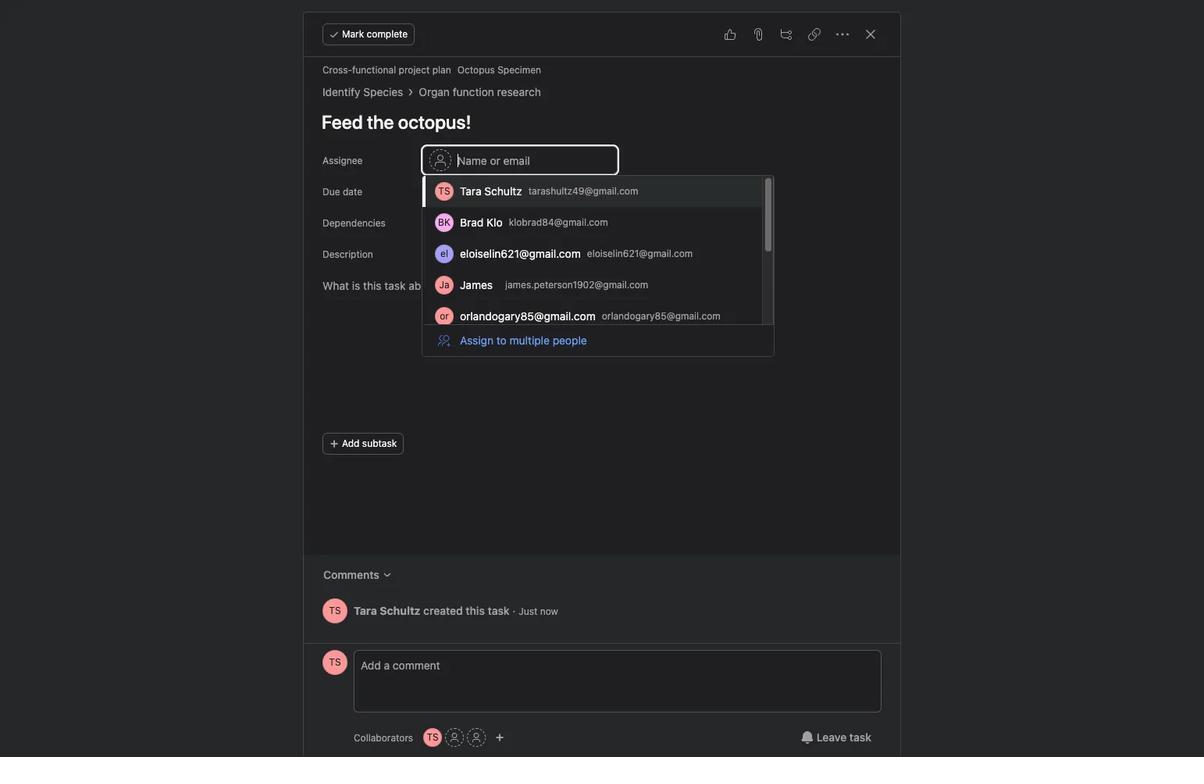 Task type: describe. For each thing, give the bounding box(es) containing it.
0 horizontal spatial eloiselin621@gmail.com
[[460, 247, 581, 260]]

project
[[399, 64, 430, 76]]

cross-functional project plan octopus specimen
[[323, 64, 541, 76]]

0 horizontal spatial orlandogary85@gmail.com
[[460, 309, 596, 323]]

tara schultz created this task · just now
[[354, 604, 558, 617]]

feed the octopus! dialog
[[304, 13, 901, 757]]

james
[[460, 278, 493, 291]]

2 vertical spatial ts button
[[424, 728, 442, 747]]

tara schultz link
[[354, 604, 421, 617]]

organ function research link
[[419, 84, 541, 101]]

1 vertical spatial ts button
[[323, 650, 348, 675]]

due date
[[323, 186, 363, 198]]

multiple
[[510, 334, 550, 347]]

leave task button
[[791, 723, 882, 752]]

tara for created
[[354, 604, 377, 617]]

tara schultz option
[[423, 176, 763, 207]]

dependencies
[[450, 216, 514, 228]]

cross-
[[323, 64, 352, 76]]

specimen
[[498, 64, 541, 76]]

dependencies
[[323, 217, 386, 229]]

now
[[540, 605, 558, 617]]

add or remove collaborators image
[[495, 733, 505, 742]]

task inside button
[[850, 731, 872, 744]]

add subtask
[[342, 438, 397, 449]]

people
[[553, 334, 587, 347]]

to
[[497, 334, 507, 347]]

more actions for this task image
[[837, 28, 849, 41]]

octopus
[[458, 64, 495, 76]]

Name or email text field
[[423, 146, 618, 174]]

collapse task pane image
[[865, 28, 877, 41]]

organ function research
[[419, 85, 541, 98]]

comments
[[323, 568, 379, 581]]

orlandogary85@gmail.com inside orlandogary85@gmail.com orlandogary85@gmail.com
[[602, 310, 721, 322]]

identify species link
[[323, 84, 403, 101]]

add for add subtask
[[342, 438, 360, 449]]

attachments: add a file to this task, feed the octopus! image
[[752, 28, 765, 41]]

collaborators
[[354, 732, 413, 743]]

organ
[[419, 85, 450, 98]]

eloiselin621@gmail.com eloiselin621@gmail.com
[[460, 247, 693, 260]]

task inside main content
[[488, 604, 510, 617]]

orlandogary85@gmail.com orlandogary85@gmail.com
[[460, 309, 721, 323]]

0 vertical spatial ts button
[[323, 598, 348, 623]]

description
[[323, 248, 373, 260]]

brad
[[460, 216, 484, 229]]

assign
[[460, 334, 494, 347]]

octopus specimen link
[[458, 64, 541, 76]]



Task type: vqa. For each thing, say whether or not it's contained in the screenshot.


Task type: locate. For each thing, give the bounding box(es) containing it.
list box containing tara schultz
[[423, 176, 774, 458]]

0 vertical spatial tara
[[460, 184, 482, 198]]

mark
[[342, 28, 364, 40]]

add up el
[[430, 216, 448, 228]]

main content
[[304, 57, 901, 643]]

schultz for created
[[380, 604, 421, 617]]

1 horizontal spatial add
[[430, 216, 448, 228]]

research
[[497, 85, 541, 98]]

eloiselin621@gmail.com inside eloiselin621@gmail.com eloiselin621@gmail.com
[[587, 248, 693, 259]]

1 vertical spatial add
[[342, 438, 360, 449]]

0 likes. click to like this task image
[[724, 28, 737, 41]]

schultz left created on the left of page
[[380, 604, 421, 617]]

ja
[[439, 279, 450, 291]]

function
[[453, 85, 494, 98]]

0 horizontal spatial add
[[342, 438, 360, 449]]

add subtask image
[[781, 28, 793, 41]]

ts button
[[323, 598, 348, 623], [323, 650, 348, 675], [424, 728, 442, 747]]

tara up add dependencies
[[460, 184, 482, 198]]

leave task
[[817, 731, 872, 744]]

add left subtask
[[342, 438, 360, 449]]

tara inside feed the octopus! dialog
[[354, 604, 377, 617]]

just
[[519, 605, 538, 617]]

bk
[[438, 216, 451, 228]]

eloiselin621@gmail.com
[[460, 247, 581, 260], [587, 248, 693, 259]]

Task Name text field
[[312, 104, 882, 140]]

add
[[430, 216, 448, 228], [342, 438, 360, 449]]

schultz up "klo"
[[485, 184, 522, 198]]

list box
[[423, 176, 774, 458]]

copy task link image
[[809, 28, 821, 41]]

comments button
[[313, 561, 402, 589]]

1 horizontal spatial orlandogary85@gmail.com
[[602, 310, 721, 322]]

1 vertical spatial schultz
[[380, 604, 421, 617]]

due
[[323, 186, 340, 198]]

plan
[[433, 64, 451, 76]]

species
[[364, 85, 403, 98]]

assignee
[[323, 155, 363, 166]]

james.peterson1902@gmail.com
[[505, 279, 649, 291]]

this
[[466, 604, 485, 617]]

0 horizontal spatial schultz
[[380, 604, 421, 617]]

0 horizontal spatial tara
[[354, 604, 377, 617]]

cross-functional project plan link
[[323, 64, 451, 76]]

add dependencies button
[[423, 212, 521, 234]]

ts inside tara schultz option
[[439, 185, 451, 197]]

created
[[424, 604, 463, 617]]

tara
[[460, 184, 482, 198], [354, 604, 377, 617]]

1 vertical spatial tara
[[354, 604, 377, 617]]

leave
[[817, 731, 847, 744]]

1 horizontal spatial eloiselin621@gmail.com
[[587, 248, 693, 259]]

tara inside option
[[460, 184, 482, 198]]

date
[[343, 186, 363, 198]]

eloiselin621@gmail.com up the james.peterson1902@gmail.com
[[587, 248, 693, 259]]

el
[[441, 248, 448, 259]]

1 horizontal spatial schultz
[[485, 184, 522, 198]]

add dependencies
[[430, 216, 514, 228]]

functional
[[352, 64, 396, 76]]

0 horizontal spatial task
[[488, 604, 510, 617]]

orlandogary85@gmail.com
[[460, 309, 596, 323], [602, 310, 721, 322]]

complete
[[367, 28, 408, 40]]

0 vertical spatial task
[[488, 604, 510, 617]]

add subtask button
[[323, 433, 404, 455]]

klobrad84@gmail.com
[[509, 216, 608, 228]]

task
[[488, 604, 510, 617], [850, 731, 872, 744]]

brad klo klobrad84@gmail.com
[[460, 216, 608, 229]]

1 horizontal spatial tara
[[460, 184, 482, 198]]

tara down comments popup button
[[354, 604, 377, 617]]

ts
[[439, 185, 451, 197], [329, 605, 341, 616], [329, 656, 341, 668], [427, 731, 439, 743]]

or
[[440, 310, 449, 322]]

tara schultz tarashultz49@gmail.com
[[460, 184, 639, 198]]

mark complete button
[[323, 23, 415, 45]]

add for add dependencies
[[430, 216, 448, 228]]

1 horizontal spatial task
[[850, 731, 872, 744]]

assign to multiple people
[[460, 334, 587, 347]]

main content containing identify species
[[304, 57, 901, 643]]

task left ·
[[488, 604, 510, 617]]

task right the leave
[[850, 731, 872, 744]]

0 vertical spatial add
[[430, 216, 448, 228]]

identify
[[323, 85, 361, 98]]

identify species
[[323, 85, 403, 98]]

·
[[513, 604, 516, 617]]

1 vertical spatial task
[[850, 731, 872, 744]]

schultz
[[485, 184, 522, 198], [380, 604, 421, 617]]

schultz inside option
[[485, 184, 522, 198]]

subtask
[[362, 438, 397, 449]]

schultz inside main content
[[380, 604, 421, 617]]

schultz for tarashultz49@gmail.com
[[485, 184, 522, 198]]

tara for tarashultz49@gmail.com
[[460, 184, 482, 198]]

tarashultz49@gmail.com
[[529, 185, 639, 197]]

0 vertical spatial schultz
[[485, 184, 522, 198]]

mark complete
[[342, 28, 408, 40]]

eloiselin621@gmail.com down brad klo klobrad84@gmail.com
[[460, 247, 581, 260]]

klo
[[487, 216, 503, 229]]



